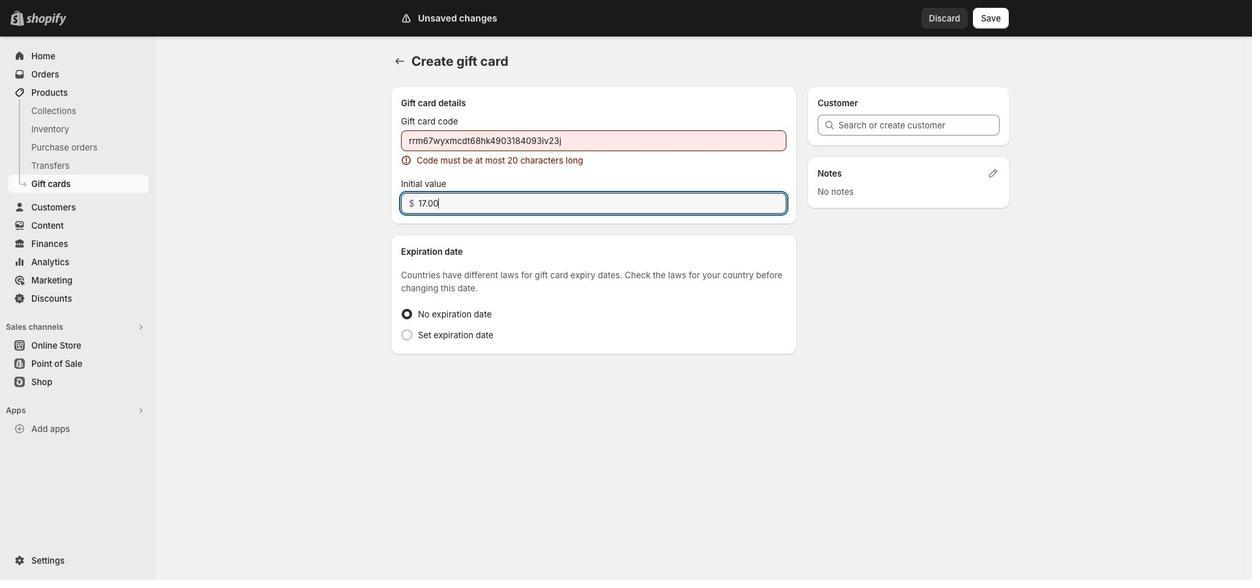 Task type: describe. For each thing, give the bounding box(es) containing it.
Search or create customer text field
[[839, 115, 1000, 136]]



Task type: vqa. For each thing, say whether or not it's contained in the screenshot.
text field
yes



Task type: locate. For each thing, give the bounding box(es) containing it.
  text field
[[418, 193, 786, 214]]

None text field
[[401, 130, 786, 151]]

shopify image
[[29, 13, 69, 26]]



